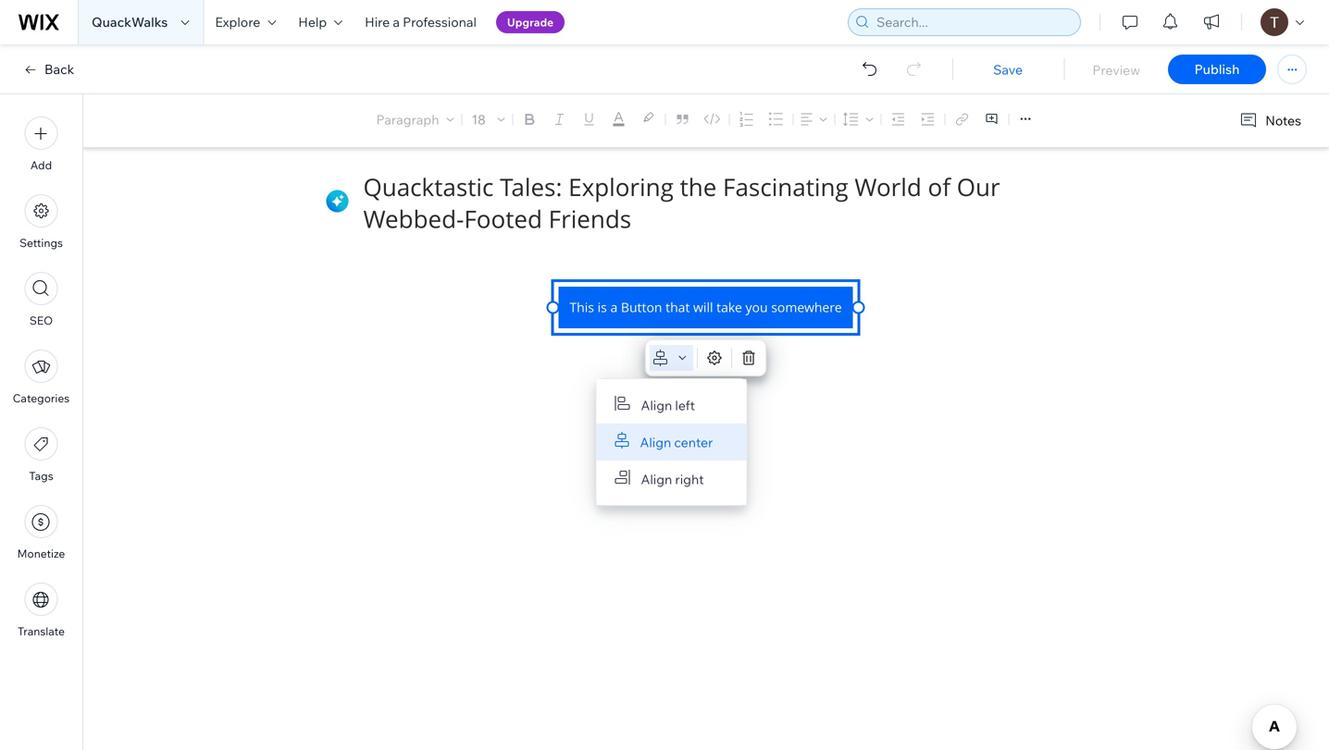 Task type: describe. For each thing, give the bounding box(es) containing it.
will
[[693, 299, 713, 316]]

button
[[621, 299, 662, 316]]

hire
[[365, 14, 390, 30]]

this
[[570, 299, 594, 316]]

publish
[[1195, 61, 1240, 77]]

align right
[[641, 471, 704, 488]]

back button
[[22, 61, 74, 78]]

paragraph button
[[373, 106, 458, 132]]

somewhere
[[771, 299, 842, 316]]

this is a button that will take you somewhere button
[[559, 287, 853, 329]]

publish button
[[1168, 55, 1266, 84]]

save
[[993, 61, 1023, 78]]

0 vertical spatial a
[[393, 14, 400, 30]]

seo button
[[25, 272, 58, 328]]

back
[[44, 61, 74, 77]]

Add a Catchy Title text field
[[363, 171, 1036, 235]]

translate button
[[18, 583, 65, 639]]

tags button
[[25, 428, 58, 483]]

notes button
[[1232, 108, 1307, 133]]

save button
[[971, 61, 1046, 78]]

you
[[746, 299, 768, 316]]

help button
[[287, 0, 354, 44]]

center
[[674, 434, 713, 451]]

take
[[717, 299, 742, 316]]

categories button
[[13, 350, 70, 405]]



Task type: locate. For each thing, give the bounding box(es) containing it.
is
[[598, 299, 607, 316]]

hire a professional
[[365, 14, 477, 30]]

1 horizontal spatial a
[[611, 299, 618, 316]]

2 vertical spatial align
[[641, 471, 672, 488]]

add button
[[25, 117, 58, 172]]

1 vertical spatial a
[[611, 299, 618, 316]]

align center
[[640, 434, 713, 451]]

align for align left
[[641, 397, 672, 414]]

notes
[[1266, 112, 1302, 129]]

seo
[[30, 314, 53, 328]]

menu containing add
[[0, 106, 82, 650]]

settings
[[20, 236, 63, 250]]

align left the center
[[640, 434, 671, 451]]

align left left
[[641, 397, 672, 414]]

this is a button that will take you somewhere
[[570, 299, 842, 316]]

align left
[[641, 397, 695, 414]]

hire a professional link
[[354, 0, 488, 44]]

align
[[641, 397, 672, 414], [640, 434, 671, 451], [641, 471, 672, 488]]

menu
[[0, 106, 82, 650]]

upgrade button
[[496, 11, 565, 33]]

align for align center
[[640, 434, 671, 451]]

align for align right
[[641, 471, 672, 488]]

0 horizontal spatial a
[[393, 14, 400, 30]]

monetize button
[[17, 505, 65, 561]]

translate
[[18, 625, 65, 639]]

paragraph
[[376, 111, 439, 128]]

professional
[[403, 14, 477, 30]]

a right is on the left of page
[[611, 299, 618, 316]]

that
[[666, 299, 690, 316]]

monetize
[[17, 547, 65, 561]]

upgrade
[[507, 15, 554, 29]]

left
[[675, 397, 695, 414]]

a
[[393, 14, 400, 30], [611, 299, 618, 316]]

a right hire
[[393, 14, 400, 30]]

Search... field
[[871, 9, 1075, 35]]

categories
[[13, 392, 70, 405]]

1 vertical spatial align
[[640, 434, 671, 451]]

explore
[[215, 14, 260, 30]]

align left the right on the bottom of the page
[[641, 471, 672, 488]]

help
[[298, 14, 327, 30]]

tags
[[29, 469, 53, 483]]

quackwalks
[[92, 14, 168, 30]]

settings button
[[20, 194, 63, 250]]

add
[[30, 158, 52, 172]]

0 vertical spatial align
[[641, 397, 672, 414]]

right
[[675, 471, 704, 488]]

a inside button
[[611, 299, 618, 316]]



Task type: vqa. For each thing, say whether or not it's contained in the screenshot.
notes
yes



